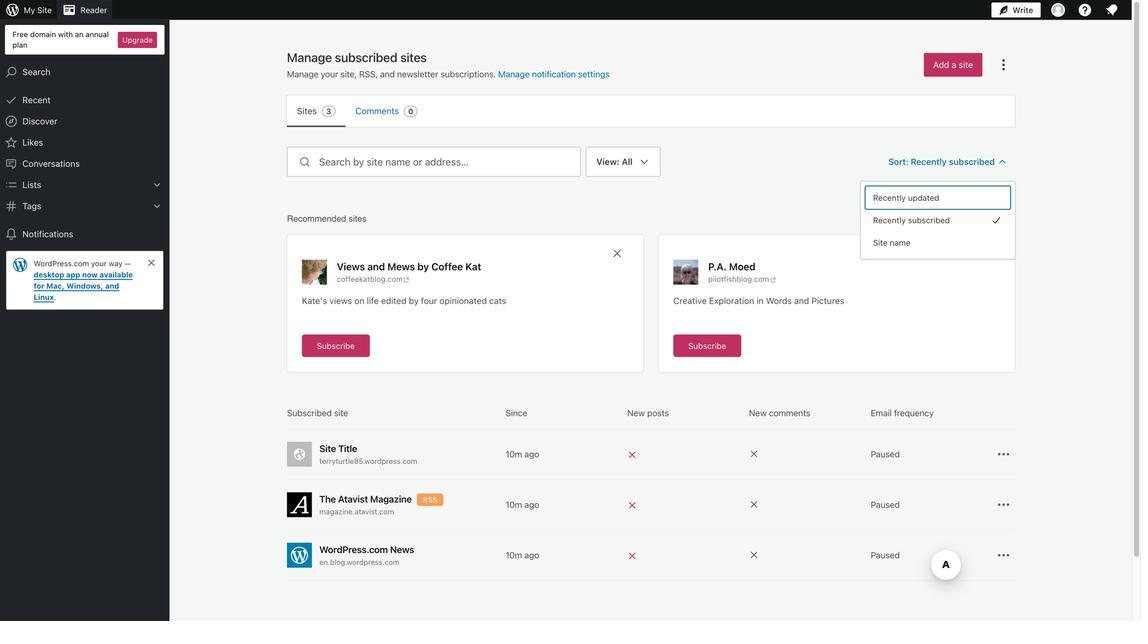 Task type: describe. For each thing, give the bounding box(es) containing it.
views and mews by coffee  kat
[[337, 261, 482, 273]]

time image
[[1136, 48, 1142, 59]]

sites
[[297, 106, 317, 116]]

upgrade
[[122, 35, 153, 44]]

site name
[[874, 238, 911, 247]]

1 vertical spatial by
[[409, 296, 419, 306]]

site for name
[[874, 238, 888, 247]]

write
[[1013, 5, 1034, 15]]

notifications link
[[0, 224, 170, 245]]

life
[[367, 296, 379, 306]]

10m for news
[[506, 550, 522, 560]]

free
[[12, 30, 28, 39]]

paused cell for title
[[871, 448, 988, 461]]

wordpress.com for your
[[34, 259, 89, 268]]

site,
[[341, 69, 357, 79]]

en.blog.wordpress.com link
[[320, 557, 501, 568]]

your inside wordpress.com your way — desktop app now available for mac, windows, and linux
[[91, 259, 107, 268]]

email frequency column header
[[871, 407, 988, 419]]

dismiss this recommendation image
[[611, 247, 624, 260]]

en.blog.wordpress.com
[[320, 558, 400, 567]]

view: all button
[[586, 147, 661, 277]]

tags
[[22, 201, 41, 211]]

new posts column header
[[628, 407, 745, 419]]

by inside 'link'
[[418, 261, 429, 273]]

cell for news
[[628, 548, 745, 562]]

since
[[506, 408, 528, 418]]

and inside 'link'
[[368, 261, 385, 273]]

pilotfishblog.com
[[709, 275, 770, 283]]

subscribed site
[[287, 408, 348, 418]]

subscribed
[[287, 408, 332, 418]]

windows,
[[67, 282, 103, 290]]

cats
[[490, 296, 507, 306]]

add a site button
[[924, 53, 983, 77]]

paused cell inside the atavist magazine row
[[871, 499, 988, 511]]

my
[[24, 5, 35, 15]]

discover link
[[0, 111, 170, 132]]

rss
[[423, 495, 438, 504]]

recently subscribed
[[874, 215, 951, 225]]

name
[[890, 238, 911, 247]]

subscribed site column header
[[287, 407, 501, 419]]

none search field inside manage subscribed sites main content
[[287, 147, 581, 177]]

paused for title
[[871, 449, 900, 459]]

subscribe for views and mews by coffee  kat
[[317, 341, 355, 350]]

cell inside the atavist magazine row
[[628, 498, 745, 512]]

cell for title
[[628, 447, 745, 461]]

mews
[[388, 261, 415, 273]]

manage subscribed sites main content
[[267, 49, 1035, 621]]

recently updated
[[874, 193, 940, 202]]

views
[[337, 261, 365, 273]]

search
[[22, 67, 50, 77]]

views
[[330, 296, 352, 306]]

10m ago inside the atavist magazine row
[[506, 500, 539, 510]]

app
[[66, 270, 80, 279]]

recently updated button
[[866, 186, 1011, 209]]

view: all
[[597, 157, 633, 167]]

comments
[[356, 106, 399, 116]]

keyboard_arrow_down image
[[151, 200, 163, 212]]

the
[[320, 494, 336, 504]]

annual
[[86, 30, 109, 39]]

terryturtle85.wordpress.com
[[320, 457, 418, 466]]

p.a. moed
[[709, 261, 756, 273]]

magazine
[[370, 494, 412, 504]]

moed
[[730, 261, 756, 273]]

title
[[339, 443, 357, 454]]

new posts
[[628, 408, 669, 418]]

terryturtle85.wordpress.com link
[[320, 456, 501, 467]]

subscriptions.
[[441, 69, 496, 79]]

subscribe button for p.a.
[[674, 335, 742, 357]]

on
[[355, 296, 365, 306]]

p.a. moed link
[[709, 260, 756, 273]]

comments
[[769, 408, 811, 418]]

site title terryturtle85.wordpress.com
[[320, 443, 418, 466]]

an
[[75, 30, 83, 39]]

0 horizontal spatial site
[[37, 5, 52, 15]]

pictures
[[812, 296, 845, 306]]

linux
[[34, 293, 54, 302]]

.
[[54, 293, 56, 302]]

recent
[[22, 95, 51, 105]]

ago for news
[[525, 550, 539, 560]]

paused inside the atavist magazine row
[[871, 500, 900, 510]]

upgrade button
[[118, 32, 157, 48]]

2 more actions image from the top
[[997, 497, 1012, 512]]

magazine.atavist.com link
[[320, 506, 501, 517]]

my profile image
[[1052, 3, 1066, 17]]

discover
[[22, 116, 58, 126]]

row containing subscribed site
[[287, 407, 1016, 429]]

frequency
[[895, 408, 934, 418]]

view:
[[597, 157, 620, 167]]

site inside button
[[959, 60, 974, 70]]

updated
[[909, 193, 940, 202]]

news
[[390, 544, 414, 555]]

wordpress.com news image
[[287, 543, 312, 568]]

subscribed sites
[[335, 50, 427, 65]]

reader link
[[57, 0, 112, 20]]

wordpress.com your way — desktop app now available for mac, windows, and linux
[[34, 259, 133, 302]]

a
[[952, 60, 957, 70]]

subscribe button for views
[[302, 335, 370, 357]]

3
[[326, 107, 331, 116]]

newsletter
[[397, 69, 439, 79]]

exploration
[[710, 296, 755, 306]]

subscribe for p.a. moed
[[689, 341, 727, 350]]

search link
[[0, 61, 170, 83]]

coffee
[[432, 261, 463, 273]]

0
[[409, 107, 414, 116]]

creative
[[674, 296, 707, 306]]

mac,
[[46, 282, 65, 290]]

more actions image for title
[[997, 447, 1012, 462]]

write link
[[992, 0, 1041, 20]]

coffeekatblog.com
[[337, 275, 403, 283]]



Task type: locate. For each thing, give the bounding box(es) containing it.
10m ago inside wordpress.com news row
[[506, 550, 539, 560]]

1 horizontal spatial wordpress.com
[[320, 544, 388, 555]]

1 horizontal spatial your
[[321, 69, 338, 79]]

likes link
[[0, 132, 170, 153]]

your
[[321, 69, 338, 79], [91, 259, 107, 268]]

10m ago inside site title row
[[506, 449, 539, 459]]

0 vertical spatial cell
[[628, 447, 745, 461]]

more information image
[[749, 500, 759, 509], [749, 550, 759, 560]]

p.a.
[[709, 261, 727, 273]]

sites
[[349, 214, 367, 224]]

1 vertical spatial subscribed
[[909, 215, 951, 225]]

subscribed up recently updated button
[[950, 157, 996, 167]]

0 vertical spatial site
[[959, 60, 974, 70]]

3 10m from the top
[[506, 550, 522, 560]]

paused cell inside site title row
[[871, 448, 988, 461]]

by
[[418, 261, 429, 273], [409, 296, 419, 306]]

in
[[757, 296, 764, 306]]

0 horizontal spatial your
[[91, 259, 107, 268]]

new for new posts
[[628, 408, 645, 418]]

paused cell inside wordpress.com news row
[[871, 549, 988, 562]]

10m for title
[[506, 449, 522, 459]]

new inside column header
[[628, 408, 645, 418]]

2 vertical spatial paused cell
[[871, 549, 988, 562]]

3 cell from the top
[[628, 548, 745, 562]]

table containing site title
[[287, 407, 1016, 581]]

1 ago from the top
[[525, 449, 539, 459]]

site right my
[[37, 5, 52, 15]]

cell
[[628, 447, 745, 461], [628, 498, 745, 512], [628, 548, 745, 562]]

words
[[766, 296, 792, 306]]

2 vertical spatial more actions image
[[997, 548, 1012, 563]]

more actions image inside site title row
[[997, 447, 1012, 462]]

site title link
[[320, 442, 501, 456]]

desktop
[[34, 270, 64, 279]]

1 horizontal spatial site
[[959, 60, 974, 70]]

recent link
[[0, 90, 170, 111]]

—
[[125, 259, 131, 268]]

recently inside button
[[874, 193, 906, 202]]

ago inside the atavist magazine row
[[525, 500, 539, 510]]

1 10m from the top
[[506, 449, 522, 459]]

and inside wordpress.com your way — desktop app now available for mac, windows, and linux
[[105, 282, 119, 290]]

email frequency
[[871, 408, 934, 418]]

site right subscribed
[[334, 408, 348, 418]]

tags link
[[0, 196, 170, 217]]

keyboard_arrow_down image
[[151, 179, 163, 191]]

Search search field
[[319, 147, 581, 176]]

None search field
[[287, 147, 581, 177]]

new left posts
[[628, 408, 645, 418]]

new comments column header
[[749, 407, 866, 419]]

1 10m ago from the top
[[506, 449, 539, 459]]

dismiss image
[[147, 258, 157, 268]]

more actions image
[[997, 447, 1012, 462], [997, 497, 1012, 512], [997, 548, 1012, 563]]

lists link
[[0, 174, 170, 196]]

3 more actions image from the top
[[997, 548, 1012, 563]]

0 vertical spatial more information image
[[749, 500, 759, 509]]

and inside "manage subscribed sites manage your site, rss, and newsletter subscriptions. manage notification settings"
[[380, 69, 395, 79]]

add
[[934, 60, 950, 70]]

row
[[287, 407, 1016, 429]]

site title cell
[[287, 442, 501, 467]]

0 vertical spatial paused cell
[[871, 448, 988, 461]]

cell inside site title row
[[628, 447, 745, 461]]

2 10m ago from the top
[[506, 500, 539, 510]]

site right a
[[959, 60, 974, 70]]

wordpress.com inside wordpress.com news en.blog.wordpress.com
[[320, 544, 388, 555]]

1 vertical spatial wordpress.com
[[320, 544, 388, 555]]

your up now
[[91, 259, 107, 268]]

subscribe down creative
[[689, 341, 727, 350]]

wordpress.com news row
[[287, 530, 1016, 581]]

more actions image for news
[[997, 548, 1012, 563]]

2 vertical spatial recently
[[874, 215, 906, 225]]

wordpress.com inside wordpress.com your way — desktop app now available for mac, windows, and linux
[[34, 259, 89, 268]]

recently up site name at top
[[874, 215, 906, 225]]

with
[[58, 30, 73, 39]]

paused inside wordpress.com news row
[[871, 550, 900, 560]]

1 vertical spatial more information image
[[749, 550, 759, 560]]

new for new comments
[[749, 408, 767, 418]]

four
[[421, 296, 437, 306]]

right image
[[990, 213, 1005, 228]]

kate's views on life edited by four opinionated cats
[[302, 296, 507, 306]]

0 vertical spatial 10m
[[506, 449, 522, 459]]

2 10m from the top
[[506, 500, 522, 510]]

1 horizontal spatial site
[[320, 443, 336, 454]]

manage your notifications image
[[1105, 2, 1120, 17]]

2 vertical spatial ago
[[525, 550, 539, 560]]

0 vertical spatial paused
[[871, 449, 900, 459]]

more information image
[[749, 449, 759, 459]]

subscribe button down views
[[302, 335, 370, 357]]

subscribed down updated at right
[[909, 215, 951, 225]]

the atavist magazine cell
[[287, 492, 501, 517]]

ago for title
[[525, 449, 539, 459]]

site title row
[[287, 429, 1016, 480]]

2 vertical spatial paused
[[871, 550, 900, 560]]

2 subscribe from the left
[[689, 341, 727, 350]]

paused for news
[[871, 550, 900, 560]]

new inside column header
[[749, 408, 767, 418]]

new
[[628, 408, 645, 418], [749, 408, 767, 418]]

menu
[[287, 95, 1016, 127], [866, 186, 1011, 254]]

wordpress.com news link
[[320, 543, 501, 557]]

recently subscribed button
[[866, 209, 1011, 231]]

more information image for wordpress.com news
[[749, 550, 759, 560]]

manage
[[287, 50, 332, 65], [287, 69, 319, 79], [498, 69, 530, 79]]

atavist
[[338, 494, 368, 504]]

2 cell from the top
[[628, 498, 745, 512]]

way
[[109, 259, 123, 268]]

3 paused from the top
[[871, 550, 900, 560]]

ago inside site title row
[[525, 449, 539, 459]]

0 vertical spatial your
[[321, 69, 338, 79]]

1 vertical spatial ago
[[525, 500, 539, 510]]

help image
[[1078, 2, 1093, 17]]

0 vertical spatial subscribed
[[950, 157, 996, 167]]

recently inside 'dropdown button'
[[911, 157, 947, 167]]

2 vertical spatial cell
[[628, 548, 745, 562]]

1 cell from the top
[[628, 447, 745, 461]]

notification settings
[[532, 69, 610, 79]]

paused inside site title row
[[871, 449, 900, 459]]

1 horizontal spatial subscribe
[[689, 341, 727, 350]]

1 vertical spatial paused
[[871, 500, 900, 510]]

subscribed
[[950, 157, 996, 167], [909, 215, 951, 225]]

cell down site title row on the bottom
[[628, 498, 745, 512]]

creative exploration in words and pictures
[[674, 296, 845, 306]]

reader
[[81, 5, 107, 15]]

and
[[380, 69, 395, 79], [368, 261, 385, 273], [105, 282, 119, 290], [795, 296, 810, 306]]

more information image for the atavist magazine
[[749, 500, 759, 509]]

1 vertical spatial cell
[[628, 498, 745, 512]]

magazine.atavist.com
[[320, 507, 394, 516]]

site inside site title terryturtle85.wordpress.com
[[320, 443, 336, 454]]

0 vertical spatial wordpress.com
[[34, 259, 89, 268]]

site
[[37, 5, 52, 15], [874, 238, 888, 247], [320, 443, 336, 454]]

wordpress.com news en.blog.wordpress.com
[[320, 544, 414, 567]]

site inside button
[[874, 238, 888, 247]]

kate's
[[302, 296, 327, 306]]

10m inside wordpress.com news row
[[506, 550, 522, 560]]

sort: recently subscribed button
[[884, 151, 1016, 173]]

new comments
[[749, 408, 811, 418]]

2 vertical spatial 10m ago
[[506, 550, 539, 560]]

recommended
[[287, 214, 346, 224]]

cell inside wordpress.com news row
[[628, 548, 745, 562]]

site name button
[[866, 231, 1011, 254]]

more information image inside wordpress.com news row
[[749, 550, 759, 560]]

recently right sort:
[[911, 157, 947, 167]]

wordpress.com up app
[[34, 259, 89, 268]]

paused cell for news
[[871, 549, 988, 562]]

recently for recently subscribed
[[874, 215, 906, 225]]

1 vertical spatial recently
[[874, 193, 906, 202]]

10m inside the atavist magazine row
[[506, 500, 522, 510]]

by left four in the top left of the page
[[409, 296, 419, 306]]

0 horizontal spatial subscribe button
[[302, 335, 370, 357]]

table inside manage subscribed sites main content
[[287, 407, 1016, 581]]

0 vertical spatial recently
[[911, 157, 947, 167]]

subscribe button down creative
[[674, 335, 742, 357]]

1 paused from the top
[[871, 449, 900, 459]]

0 vertical spatial site
[[37, 5, 52, 15]]

by up coffeekatblog.com link
[[418, 261, 429, 273]]

0 vertical spatial menu
[[287, 95, 1016, 127]]

conversations
[[22, 158, 80, 169]]

1 vertical spatial more actions image
[[997, 497, 1012, 512]]

and down available
[[105, 282, 119, 290]]

table
[[287, 407, 1016, 581]]

cell down 'new posts' column header
[[628, 447, 745, 461]]

site left title
[[320, 443, 336, 454]]

wordpress.com news cell
[[287, 543, 501, 568]]

site inside "column header"
[[334, 408, 348, 418]]

1 subscribe button from the left
[[302, 335, 370, 357]]

0 vertical spatial by
[[418, 261, 429, 273]]

new left comments
[[749, 408, 767, 418]]

1 more information image from the top
[[749, 500, 759, 509]]

2 vertical spatial site
[[320, 443, 336, 454]]

more image
[[997, 57, 1012, 72]]

wordpress.com up en.blog.wordpress.com
[[320, 544, 388, 555]]

1 vertical spatial site
[[874, 238, 888, 247]]

opinionated
[[440, 296, 487, 306]]

since column header
[[506, 407, 623, 419]]

10m ago for title
[[506, 449, 539, 459]]

10m inside site title row
[[506, 449, 522, 459]]

2 more information image from the top
[[749, 550, 759, 560]]

more information image inside the atavist magazine row
[[749, 500, 759, 509]]

10m ago for news
[[506, 550, 539, 560]]

recently up the recently subscribed
[[874, 193, 906, 202]]

the atavist magazine image
[[287, 492, 312, 517]]

10m ago
[[506, 449, 539, 459], [506, 500, 539, 510], [506, 550, 539, 560]]

0 vertical spatial 10m ago
[[506, 449, 539, 459]]

menu containing recently updated
[[866, 186, 1011, 254]]

1 paused cell from the top
[[871, 448, 988, 461]]

0 vertical spatial more actions image
[[997, 447, 1012, 462]]

0 horizontal spatial new
[[628, 408, 645, 418]]

manage subscribed sites manage your site, rss, and newsletter subscriptions. manage notification settings
[[287, 50, 610, 79]]

2 paused from the top
[[871, 500, 900, 510]]

posts
[[648, 408, 669, 418]]

1 vertical spatial your
[[91, 259, 107, 268]]

kat
[[466, 261, 482, 273]]

2 subscribe button from the left
[[674, 335, 742, 357]]

site left name
[[874, 238, 888, 247]]

all
[[622, 157, 633, 167]]

site for title
[[320, 443, 336, 454]]

manage notification settings link
[[498, 69, 610, 79]]

1 new from the left
[[628, 408, 645, 418]]

0 vertical spatial ago
[[525, 449, 539, 459]]

recommended sites
[[287, 214, 367, 224]]

your left 'site,'
[[321, 69, 338, 79]]

2 ago from the top
[[525, 500, 539, 510]]

rss,
[[359, 69, 378, 79]]

2 horizontal spatial site
[[874, 238, 888, 247]]

recently inside button
[[874, 215, 906, 225]]

1 vertical spatial 10m
[[506, 500, 522, 510]]

10m
[[506, 449, 522, 459], [506, 500, 522, 510], [506, 550, 522, 560]]

domain
[[30, 30, 56, 39]]

2 paused cell from the top
[[871, 499, 988, 511]]

site
[[959, 60, 974, 70], [334, 408, 348, 418]]

cell down the atavist magazine row
[[628, 548, 745, 562]]

notifications
[[22, 229, 73, 239]]

ago inside wordpress.com news row
[[525, 550, 539, 560]]

recently for recently updated
[[874, 193, 906, 202]]

2 vertical spatial 10m
[[506, 550, 522, 560]]

3 paused cell from the top
[[871, 549, 988, 562]]

menu containing sites
[[287, 95, 1016, 127]]

1 vertical spatial 10m ago
[[506, 500, 539, 510]]

0 horizontal spatial site
[[334, 408, 348, 418]]

1 more actions image from the top
[[997, 447, 1012, 462]]

views and mews by coffee  kat link
[[337, 260, 482, 273]]

and down the subscribed sites
[[380, 69, 395, 79]]

2 new from the left
[[749, 408, 767, 418]]

subscribed inside button
[[909, 215, 951, 225]]

paused cell
[[871, 448, 988, 461], [871, 499, 988, 511], [871, 549, 988, 562]]

dismiss this recommendation image
[[983, 247, 996, 260]]

1 vertical spatial menu
[[866, 186, 1011, 254]]

sort:
[[889, 157, 909, 167]]

wordpress.com for news
[[320, 544, 388, 555]]

menu inside manage subscribed sites main content
[[287, 95, 1016, 127]]

add a site
[[934, 60, 974, 70]]

1 vertical spatial paused cell
[[871, 499, 988, 511]]

and up coffeekatblog.com
[[368, 261, 385, 273]]

plan
[[12, 40, 27, 49]]

3 10m ago from the top
[[506, 550, 539, 560]]

0 horizontal spatial subscribe
[[317, 341, 355, 350]]

coffeekatblog.com link
[[337, 273, 504, 285]]

1 vertical spatial site
[[334, 408, 348, 418]]

1 subscribe from the left
[[317, 341, 355, 350]]

3 ago from the top
[[525, 550, 539, 560]]

0 horizontal spatial wordpress.com
[[34, 259, 89, 268]]

1 horizontal spatial subscribe button
[[674, 335, 742, 357]]

subscribe down views
[[317, 341, 355, 350]]

available
[[100, 270, 133, 279]]

1 horizontal spatial new
[[749, 408, 767, 418]]

pilotfishblog.com link
[[709, 273, 778, 285]]

subscribed inside 'dropdown button'
[[950, 157, 996, 167]]

and right words
[[795, 296, 810, 306]]

conversations link
[[0, 153, 170, 174]]

subscribe button
[[302, 335, 370, 357], [674, 335, 742, 357]]

the atavist magazine row
[[287, 480, 1016, 530]]

for
[[34, 282, 44, 290]]

sort: recently subscribed
[[889, 157, 996, 167]]

your inside "manage subscribed sites manage your site, rss, and newsletter subscriptions. manage notification settings"
[[321, 69, 338, 79]]

likes
[[22, 137, 43, 148]]



Task type: vqa. For each thing, say whether or not it's contained in the screenshot.
second the 'img' from the top
no



